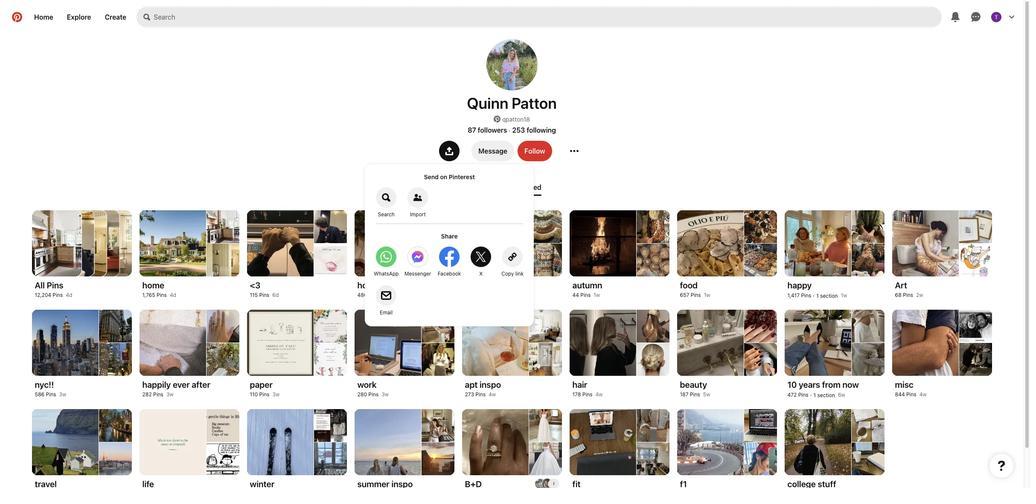 Task type: locate. For each thing, give the bounding box(es) containing it.
pins inside the food 657 pins 1w
[[691, 292, 701, 298]]

2 happy image from the top
[[852, 244, 885, 277]]

0 vertical spatial work image
[[422, 310, 454, 343]]

explore link
[[60, 7, 98, 27]]

holidays
[[357, 280, 390, 290]]

2 travel image from the top
[[99, 442, 132, 476]]

home image
[[207, 210, 239, 243], [207, 244, 239, 277]]

work image
[[422, 310, 454, 343], [422, 343, 454, 376]]

1 b+d image from the top
[[529, 409, 562, 442]]

1 vertical spatial <3 image
[[314, 244, 347, 277]]

0 vertical spatial f1 image
[[744, 409, 777, 442]]

1 vertical spatial holidays image
[[422, 244, 454, 277]]

college stuff image
[[852, 409, 885, 442], [852, 442, 885, 476]]

· down years
[[810, 391, 812, 399]]

0 vertical spatial misc image
[[960, 310, 992, 343]]

0 horizontal spatial 4d
[[66, 292, 72, 298]]

pins down holidays
[[369, 292, 379, 298]]

pins down paper
[[259, 391, 270, 398]]

create
[[105, 13, 126, 21]]

10 years from now image
[[852, 310, 885, 343], [852, 343, 885, 376]]

pins right 472
[[799, 392, 809, 398]]

pins right 12,204 at the left bottom of page
[[53, 292, 63, 298]]

· inside 87 followers · 253 following
[[509, 127, 511, 134]]

holidays image up "share on facebook" icon
[[422, 210, 454, 243]]

0 vertical spatial travel image
[[99, 409, 132, 442]]

beauty image
[[744, 310, 777, 343], [744, 343, 777, 376]]

280
[[357, 391, 367, 398]]

2 3w from the left
[[166, 391, 174, 398]]

1 vertical spatial winter image
[[314, 442, 347, 476]]

1 horizontal spatial 4d
[[170, 292, 176, 298]]

0 vertical spatial home image
[[207, 210, 239, 243]]

1 vertical spatial paper image
[[314, 343, 347, 376]]

pins inside happy 1,417 pins · 1 section 1w
[[801, 292, 812, 299]]

844
[[895, 391, 905, 398]]

home
[[142, 280, 164, 290]]

summer inspo image
[[422, 409, 454, 442], [422, 442, 454, 476]]

share on messenger image
[[408, 247, 428, 267]]

0 vertical spatial fashion image
[[529, 210, 562, 243]]

pinterest
[[449, 173, 475, 181]]

4 3w from the left
[[382, 391, 389, 398]]

3w right 586
[[59, 391, 66, 398]]

1 beauty image from the top
[[744, 310, 777, 343]]

pins down the happily
[[153, 391, 163, 398]]

1 allpins image from the left
[[32, 210, 81, 277]]

art image
[[960, 210, 992, 243], [960, 244, 992, 277]]

pins right 178
[[583, 391, 593, 398]]

187
[[680, 391, 689, 398]]

2 art image from the top
[[960, 244, 992, 277]]

0 vertical spatial art image
[[960, 210, 992, 243]]

2 <3 image from the top
[[314, 244, 347, 277]]

1 vertical spatial summer inspo image
[[422, 442, 454, 476]]

on
[[440, 173, 447, 181]]

0 vertical spatial autumn image
[[637, 210, 670, 243]]

87 followers · 253 following
[[468, 126, 556, 134]]

pins inside paper 110 pins 3w
[[259, 391, 270, 398]]

4w for hair
[[596, 391, 603, 398]]

nyc!! image
[[99, 310, 132, 343], [99, 343, 132, 376]]

Search text field
[[154, 7, 942, 27]]

paper image
[[314, 310, 347, 343], [314, 343, 347, 376]]

3w down ever
[[166, 391, 174, 398]]

3w down paper
[[273, 391, 280, 398]]

apt
[[465, 380, 478, 390]]

1 4d from the left
[[66, 292, 72, 298]]

message
[[479, 147, 508, 155]]

110
[[250, 391, 258, 398]]

holidays image down share
[[422, 244, 454, 277]]

0 vertical spatial winter image
[[314, 409, 347, 442]]

0 vertical spatial 1
[[817, 293, 819, 299]]

4w right 178
[[596, 391, 603, 398]]

1 vertical spatial f1 image
[[744, 442, 777, 476]]

pins inside hair 178 pins 4w
[[583, 391, 593, 398]]

pins inside nyc!! 586 pins 3w
[[46, 391, 56, 398]]

1 college stuff image from the top
[[852, 409, 885, 442]]

after
[[192, 380, 210, 390]]

f1 image
[[744, 409, 777, 442], [744, 442, 777, 476]]

happy image
[[852, 210, 885, 243], [852, 244, 885, 277]]

travel image
[[99, 409, 132, 442], [99, 442, 132, 476]]

0 vertical spatial paper image
[[314, 310, 347, 343]]

1w for holidays
[[382, 292, 388, 298]]

1 vertical spatial nyc!! image
[[99, 343, 132, 376]]

hair
[[573, 380, 587, 390]]

0 vertical spatial section
[[821, 293, 838, 299]]

pins down beauty
[[690, 391, 700, 398]]

1 3w from the left
[[59, 391, 66, 398]]

4w right 844
[[920, 391, 927, 398]]

pins inside art 68 pins 2w
[[903, 292, 914, 298]]

home 1,765 pins 4d
[[142, 280, 176, 298]]

1 vertical spatial happily ever after image
[[207, 343, 239, 376]]

2 allpins image from the left
[[44, 210, 94, 277]]

winter image
[[314, 409, 347, 442], [314, 442, 347, 476]]

2 food image from the top
[[744, 244, 777, 277]]

2 summer inspo image from the top
[[422, 442, 454, 476]]

2 winter image from the top
[[314, 442, 347, 476]]

3w inside nyc!! 586 pins 3w
[[59, 391, 66, 398]]

fashion image right the link
[[529, 244, 562, 277]]

2 fashion image from the top
[[529, 244, 562, 277]]

0 horizontal spatial 1
[[814, 392, 816, 399]]

1 4w from the left
[[489, 391, 496, 398]]

allpins image
[[32, 210, 81, 277], [44, 210, 94, 277], [57, 210, 107, 277], [70, 210, 119, 277], [82, 210, 132, 277]]

2 paper image from the top
[[314, 343, 347, 376]]

2 autumn image from the top
[[637, 244, 670, 277]]

food image
[[744, 210, 777, 243], [744, 244, 777, 277]]

0 vertical spatial holidays image
[[422, 210, 454, 243]]

pins inside autumn 44 pins 1w
[[581, 292, 591, 298]]

1 vertical spatial fit image
[[637, 442, 670, 476]]

1 apt inspo image from the top
[[529, 310, 562, 343]]

1w for food
[[704, 292, 711, 298]]

2 4w from the left
[[596, 391, 603, 398]]

1,765
[[142, 292, 155, 298]]

1w inside the food 657 pins 1w
[[704, 292, 711, 298]]

pins right 44
[[581, 292, 591, 298]]

0 vertical spatial apt inspo image
[[529, 310, 562, 343]]

3w inside paper 110 pins 3w
[[273, 391, 280, 398]]

4w inside misc 844 pins 4w
[[920, 391, 927, 398]]

misc image
[[960, 310, 992, 343], [960, 343, 992, 376]]

fashion image down the saved link
[[529, 210, 562, 243]]

pins
[[47, 280, 63, 290], [53, 292, 63, 298], [157, 292, 167, 298], [259, 292, 269, 298], [369, 292, 379, 298], [581, 292, 591, 298], [691, 292, 701, 298], [903, 292, 914, 298], [801, 292, 812, 299], [46, 391, 56, 398], [153, 391, 163, 398], [259, 391, 270, 398], [369, 391, 379, 398], [476, 391, 486, 398], [583, 391, 593, 398], [690, 391, 700, 398], [907, 391, 917, 398], [799, 392, 809, 398]]

pins down happy
[[801, 292, 812, 299]]

1 vertical spatial autumn image
[[637, 244, 670, 277]]

1 <3 image from the top
[[314, 210, 347, 243]]

3w inside happily ever after 282 pins 3w
[[166, 391, 174, 398]]

1 happily ever after image from the top
[[207, 310, 239, 343]]

1 horizontal spatial 1
[[817, 293, 819, 299]]

autumn image
[[637, 210, 670, 243], [637, 244, 670, 277]]

0 horizontal spatial 4w
[[489, 391, 496, 398]]

pins right 586
[[46, 391, 56, 398]]

1 vertical spatial travel image
[[99, 442, 132, 476]]

pins inside happily ever after 282 pins 3w
[[153, 391, 163, 398]]

life image
[[207, 409, 239, 442], [207, 442, 239, 476]]

fashion image
[[529, 210, 562, 243], [529, 244, 562, 277]]

pins for happy
[[801, 292, 812, 299]]

inspo
[[480, 380, 501, 390]]

share on email image
[[376, 286, 397, 306]]

1
[[817, 293, 819, 299], [814, 392, 816, 399]]

section
[[821, 293, 838, 299], [818, 392, 835, 399]]

2 hair image from the top
[[637, 343, 670, 376]]

3 4w from the left
[[920, 391, 927, 398]]

pins inside 10 years from now 472 pins · 1 section 6w
[[799, 392, 809, 398]]

saved
[[522, 184, 542, 191]]

1w inside holidays 486 pins 1w
[[382, 292, 388, 298]]

1 vertical spatial apt inspo image
[[529, 343, 562, 376]]

1 vertical spatial 10 years from now image
[[852, 343, 885, 376]]

1 right 1,417
[[817, 293, 819, 299]]

0 vertical spatial college stuff image
[[852, 409, 885, 442]]

0 vertical spatial beauty image
[[744, 310, 777, 343]]

4w
[[489, 391, 496, 398], [596, 391, 603, 398], [920, 391, 927, 398]]

x
[[479, 271, 483, 277]]

1 vertical spatial food image
[[744, 244, 777, 277]]

share
[[441, 233, 458, 240]]

fit image
[[637, 409, 670, 442], [637, 442, 670, 476]]

3w for paper
[[273, 391, 280, 398]]

3w right 280
[[382, 391, 389, 398]]

1 vertical spatial ·
[[813, 292, 815, 299]]

4d right 12,204 at the left bottom of page
[[66, 292, 72, 298]]

apt inspo image
[[529, 310, 562, 343], [529, 343, 562, 376]]

0 vertical spatial hair image
[[637, 310, 670, 343]]

1 vertical spatial 1
[[814, 392, 816, 399]]

pins inside 'home 1,765 pins 4d'
[[157, 292, 167, 298]]

0 vertical spatial fit image
[[637, 409, 670, 442]]

happily ever after image
[[207, 310, 239, 343], [207, 343, 239, 376]]

beauty 187 pins 5w
[[680, 380, 711, 398]]

2 4d from the left
[[170, 292, 176, 298]]

10 years from now 472 pins · 1 section 6w
[[788, 380, 859, 399]]

0 vertical spatial <3 image
[[314, 210, 347, 243]]

4w inside hair 178 pins 4w
[[596, 391, 603, 398]]

2 horizontal spatial ·
[[813, 292, 815, 299]]

1 fit image from the top
[[637, 409, 670, 442]]

pins inside work 280 pins 3w
[[369, 391, 379, 398]]

paper 110 pins 3w
[[250, 380, 280, 398]]

1 down years
[[814, 392, 816, 399]]

saved link
[[518, 180, 545, 196]]

hair image
[[637, 310, 670, 343], [637, 343, 670, 376]]

pins right 115
[[259, 292, 269, 298]]

4 allpins image from the left
[[70, 210, 119, 277]]

pins inside holidays 486 pins 1w
[[369, 292, 379, 298]]

2 vertical spatial ·
[[810, 391, 812, 399]]

following
[[527, 126, 556, 134]]

5w
[[703, 391, 711, 398]]

pins right 657
[[691, 292, 701, 298]]

0 vertical spatial b+d image
[[529, 409, 562, 442]]

· right 1,417
[[813, 292, 815, 299]]

4d
[[66, 292, 72, 298], [170, 292, 176, 298]]

1 vertical spatial work image
[[422, 343, 454, 376]]

· left 253
[[509, 127, 511, 134]]

4w down inspo
[[489, 391, 496, 398]]

izzy gray image
[[549, 479, 559, 488]]

pins right the 68
[[903, 292, 914, 298]]

quinn patton
[[467, 94, 557, 112]]

1 inside happy 1,417 pins · 1 section 1w
[[817, 293, 819, 299]]

1 vertical spatial beauty image
[[744, 343, 777, 376]]

0 vertical spatial 10 years from now image
[[852, 310, 885, 343]]

qpatton18 image
[[486, 39, 538, 90]]

1 vertical spatial hair image
[[637, 343, 670, 376]]

0 vertical spatial life image
[[207, 409, 239, 442]]

1 vertical spatial fashion image
[[529, 244, 562, 277]]

all pins 12,204 pins 4d
[[35, 280, 72, 298]]

section down from
[[818, 392, 835, 399]]

2 misc image from the top
[[960, 343, 992, 376]]

3 3w from the left
[[273, 391, 280, 398]]

explore
[[67, 13, 91, 21]]

1 vertical spatial art image
[[960, 244, 992, 277]]

0 vertical spatial happily ever after image
[[207, 310, 239, 343]]

happy 1,417 pins · 1 section 1w
[[788, 280, 848, 299]]

·
[[509, 127, 511, 134], [813, 292, 815, 299], [810, 391, 812, 399]]

12,204
[[35, 292, 51, 298]]

section right 1,417
[[821, 293, 838, 299]]

5 allpins image from the left
[[82, 210, 132, 277]]

0 vertical spatial nyc!! image
[[99, 310, 132, 343]]

1 vertical spatial happy image
[[852, 244, 885, 277]]

0 vertical spatial ·
[[509, 127, 511, 134]]

quinn
[[467, 94, 509, 112]]

home link
[[27, 7, 60, 27]]

1 vertical spatial home image
[[207, 244, 239, 277]]

send
[[424, 173, 439, 181]]

1 vertical spatial b+d image
[[529, 442, 562, 476]]

pins for beauty
[[690, 391, 700, 398]]

0 vertical spatial happy image
[[852, 210, 885, 243]]

pins right 273
[[476, 391, 486, 398]]

178
[[573, 391, 581, 398]]

6w
[[838, 392, 846, 398]]

pins inside misc 844 pins 4w
[[907, 391, 917, 398]]

3w
[[59, 391, 66, 398], [166, 391, 174, 398], [273, 391, 280, 398], [382, 391, 389, 398]]

share on twitter image
[[471, 247, 491, 267]]

work 280 pins 3w
[[357, 380, 389, 398]]

1 vertical spatial section
[[818, 392, 835, 399]]

0 vertical spatial summer inspo image
[[422, 409, 454, 442]]

pins right 844
[[907, 391, 917, 398]]

1w inside autumn 44 pins 1w
[[594, 292, 600, 298]]

misc 844 pins 4w
[[895, 380, 927, 398]]

3w inside work 280 pins 3w
[[382, 391, 389, 398]]

<3 image
[[314, 210, 347, 243], [314, 244, 347, 277]]

apt inspo 273 pins 4w
[[465, 380, 501, 398]]

pins inside beauty 187 pins 5w
[[690, 391, 700, 398]]

1 misc image from the top
[[960, 310, 992, 343]]

1w
[[382, 292, 388, 298], [594, 292, 600, 298], [704, 292, 711, 298], [841, 292, 848, 299]]

autumn 44 pins 1w
[[573, 280, 603, 298]]

autumn
[[573, 280, 603, 290]]

0 horizontal spatial ·
[[509, 127, 511, 134]]

holidays image
[[422, 210, 454, 243], [422, 244, 454, 277]]

pins for paper
[[259, 391, 270, 398]]

253
[[512, 126, 525, 134]]

1 horizontal spatial ·
[[810, 391, 812, 399]]

pins for misc
[[907, 391, 917, 398]]

1w inside happy 1,417 pins · 1 section 1w
[[841, 292, 848, 299]]

1 life image from the top
[[207, 409, 239, 442]]

share on facebook image
[[439, 247, 460, 267]]

search
[[378, 211, 395, 218]]

pins right 280
[[369, 391, 379, 398]]

0 vertical spatial food image
[[744, 210, 777, 243]]

1 vertical spatial life image
[[207, 442, 239, 476]]

1 vertical spatial misc image
[[960, 343, 992, 376]]

pins inside <3 115 pins 6d
[[259, 292, 269, 298]]

1 winter image from the top
[[314, 409, 347, 442]]

link
[[516, 271, 524, 277]]

1 horizontal spatial 4w
[[596, 391, 603, 398]]

pins for work
[[369, 391, 379, 398]]

2 horizontal spatial 4w
[[920, 391, 927, 398]]

b+d image
[[529, 409, 562, 442], [529, 442, 562, 476]]

pins for hair
[[583, 391, 593, 398]]

1 vertical spatial college stuff image
[[852, 442, 885, 476]]

4d right the 1,765
[[170, 292, 176, 298]]

1 inside 10 years from now 472 pins · 1 section 6w
[[814, 392, 816, 399]]

pins down the home
[[157, 292, 167, 298]]



Task type: describe. For each thing, give the bounding box(es) containing it.
section inside 10 years from now 472 pins · 1 section 6w
[[818, 392, 835, 399]]

2 fit image from the top
[[637, 442, 670, 476]]

657
[[680, 292, 690, 298]]

2 life image from the top
[[207, 442, 239, 476]]

1 10 years from now image from the top
[[852, 310, 885, 343]]

44
[[573, 292, 579, 298]]

nyc!! 586 pins 3w
[[35, 380, 66, 398]]

copy link
[[502, 271, 524, 277]]

3 allpins image from the left
[[57, 210, 107, 277]]

happily ever after 282 pins 3w
[[142, 380, 210, 398]]

<3 115 pins 6d
[[250, 280, 279, 298]]

search icon image
[[143, 14, 150, 20]]

486
[[357, 292, 367, 298]]

1 hair image from the top
[[637, 310, 670, 343]]

· inside happy 1,417 pins · 1 section 1w
[[813, 292, 815, 299]]

misc
[[895, 380, 914, 390]]

pins for home
[[157, 292, 167, 298]]

2 work image from the top
[[422, 343, 454, 376]]

1 nyc!! image from the top
[[99, 310, 132, 343]]

pins for <3
[[259, 292, 269, 298]]

87
[[468, 126, 476, 134]]

work
[[357, 380, 377, 390]]

pins for nyc!!
[[46, 391, 56, 398]]

1 travel image from the top
[[99, 409, 132, 442]]

qpatton18
[[502, 116, 530, 123]]

1 f1 image from the top
[[744, 409, 777, 442]]

art
[[895, 280, 908, 290]]

all
[[35, 280, 45, 290]]

115
[[250, 292, 258, 298]]

2 happily ever after image from the top
[[207, 343, 239, 376]]

· inside 10 years from now 472 pins · 1 section 6w
[[810, 391, 812, 399]]

pins right all
[[47, 280, 63, 290]]

1 fashion image from the top
[[529, 210, 562, 243]]

282
[[142, 391, 152, 398]]

facebook
[[438, 271, 461, 277]]

<3
[[250, 280, 261, 290]]

happily
[[142, 380, 171, 390]]

3w for nyc!!
[[59, 391, 66, 398]]

4d inside all pins 12,204 pins 4d
[[66, 292, 72, 298]]

create link
[[98, 7, 133, 27]]

home
[[34, 13, 53, 21]]

1 holidays image from the top
[[422, 210, 454, 243]]

4d inside 'home 1,765 pins 4d'
[[170, 292, 176, 298]]

pins for food
[[691, 292, 701, 298]]

4w inside apt inspo 273 pins 4w
[[489, 391, 496, 398]]

1 paper image from the top
[[314, 310, 347, 343]]

ever
[[173, 380, 190, 390]]

messenger
[[405, 271, 431, 277]]

copy
[[502, 271, 514, 277]]

472
[[788, 392, 797, 398]]

1 summer inspo image from the top
[[422, 409, 454, 442]]

pinterest image
[[494, 116, 501, 123]]

1,417
[[788, 292, 800, 299]]

2 college stuff image from the top
[[852, 442, 885, 476]]

holidays 486 pins 1w
[[357, 280, 390, 298]]

diana menser image
[[542, 479, 552, 488]]

2 apt inspo image from the top
[[529, 343, 562, 376]]

patton
[[512, 94, 557, 112]]

years
[[799, 380, 820, 390]]

section inside happy 1,417 pins · 1 section 1w
[[821, 293, 838, 299]]

beauty
[[680, 380, 707, 390]]

pins for holidays
[[369, 292, 379, 298]]

1w for autumn
[[594, 292, 600, 298]]

2 f1 image from the top
[[744, 442, 777, 476]]

now
[[843, 380, 859, 390]]

1 food image from the top
[[744, 210, 777, 243]]

273
[[465, 391, 474, 398]]

3w for work
[[382, 391, 389, 398]]

quinn patton image
[[535, 479, 545, 488]]

import
[[410, 211, 426, 218]]

68
[[895, 292, 902, 298]]

send on pinterest
[[424, 173, 475, 181]]

email
[[380, 309, 393, 316]]

follow
[[525, 147, 545, 155]]

followers
[[478, 126, 507, 134]]

nyc!!
[[35, 380, 54, 390]]

4w for misc
[[920, 391, 927, 398]]

follow button
[[518, 141, 552, 161]]

1 art image from the top
[[960, 210, 992, 243]]

pins inside apt inspo 273 pins 4w
[[476, 391, 486, 398]]

tyler black image
[[992, 12, 1002, 22]]

food 657 pins 1w
[[680, 280, 711, 298]]

paper
[[250, 380, 273, 390]]

happy
[[788, 280, 812, 290]]

2 home image from the top
[[207, 244, 239, 277]]

1 happy image from the top
[[852, 210, 885, 243]]

2 holidays image from the top
[[422, 244, 454, 277]]

pins for autumn
[[581, 292, 591, 298]]

10
[[788, 380, 797, 390]]

art 68 pins 2w
[[895, 280, 924, 298]]

message button
[[472, 141, 514, 161]]

food
[[680, 280, 698, 290]]

2 10 years from now image from the top
[[852, 343, 885, 376]]

1 home image from the top
[[207, 210, 239, 243]]

1 work image from the top
[[422, 310, 454, 343]]

6d
[[272, 292, 279, 298]]

whatsapp
[[374, 271, 399, 277]]

2 nyc!! image from the top
[[99, 343, 132, 376]]

pins for art
[[903, 292, 914, 298]]

586
[[35, 391, 44, 398]]

2 b+d image from the top
[[529, 442, 562, 476]]

2w
[[916, 292, 924, 298]]

from
[[822, 380, 841, 390]]

hair 178 pins 4w
[[573, 380, 603, 398]]

1 autumn image from the top
[[637, 210, 670, 243]]

2 beauty image from the top
[[744, 343, 777, 376]]



Task type: vqa. For each thing, say whether or not it's contained in the screenshot.


